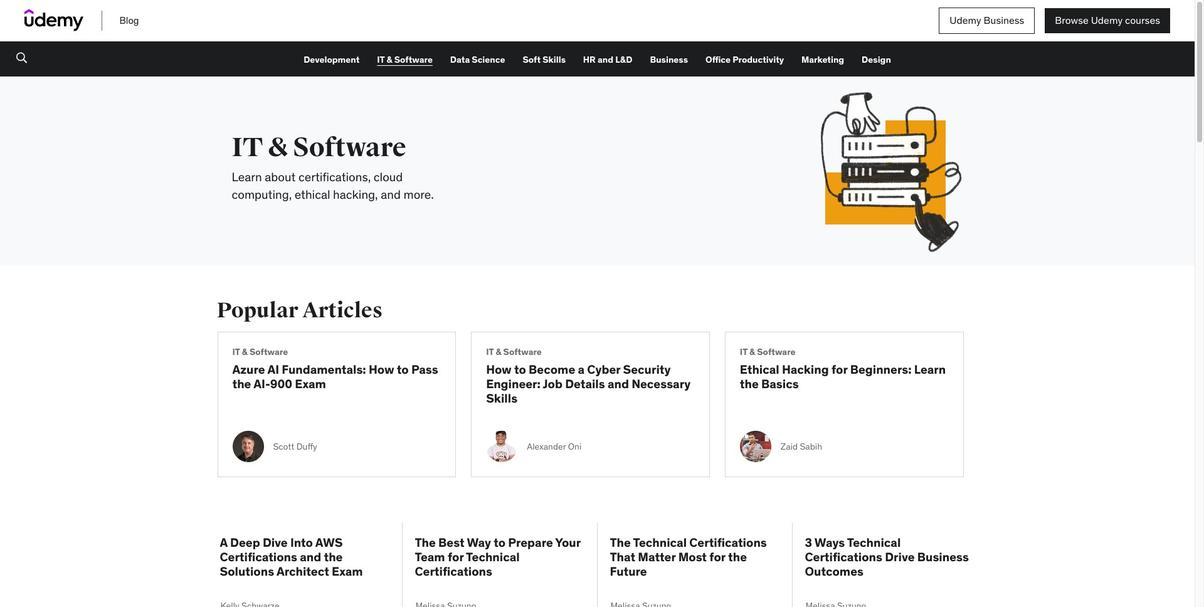 Task type: vqa. For each thing, say whether or not it's contained in the screenshot.
ALEXANDER
yes



Task type: describe. For each thing, give the bounding box(es) containing it.
& for it & software
[[387, 54, 393, 65]]

dive
[[263, 535, 288, 551]]

it & software
[[377, 54, 433, 65]]

browse
[[1056, 14, 1089, 27]]

science
[[472, 54, 505, 65]]

software for it & software learn about certifications, cloud computing, ethical hacking, and more.
[[293, 131, 407, 163]]

and inside a deep dive into aws certifications and the solutions architect exam
[[300, 550, 321, 565]]

ethical hacking for beginners: learn the basics link
[[740, 362, 949, 405]]

the technical certifications that matter most for the future
[[610, 535, 767, 579]]

hacking
[[782, 362, 829, 377]]

how inside it & software how to become a cyber security engineer: job details and necessary skills
[[486, 362, 512, 377]]

it & software learn about certifications, cloud computing, ethical hacking, and more.
[[232, 131, 434, 202]]

learn inside it & software ethical hacking for beginners: learn the basics
[[915, 362, 946, 377]]

it & software how to become a cyber security engineer: job details and necessary skills
[[486, 347, 691, 406]]

for inside it & software ethical hacking for beginners: learn the basics
[[832, 362, 848, 377]]

data
[[450, 54, 470, 65]]

it for it & software
[[377, 54, 385, 65]]

ai
[[268, 362, 279, 377]]

team
[[415, 550, 445, 565]]

software for it & software ethical hacking for beginners: learn the basics
[[758, 347, 796, 358]]

productivity
[[733, 54, 784, 65]]

job
[[543, 376, 563, 392]]

to inside it & software azure ai fundamentals: how to pass the ai-900 exam
[[397, 362, 409, 377]]

it for it & software learn about certifications, cloud computing, ethical hacking, and more.
[[232, 131, 263, 163]]

software for it & software
[[394, 54, 433, 65]]

and inside it & software how to become a cyber security engineer: job details and necessary skills
[[608, 376, 629, 392]]

basics
[[762, 376, 799, 392]]

the for the technical certifications that matter most for the future
[[610, 535, 631, 551]]

technical inside 3 ways technical certifications drive business outcomes
[[848, 535, 901, 551]]

scott
[[273, 441, 294, 452]]

security
[[623, 362, 671, 377]]

articles
[[303, 297, 383, 324]]

the inside a deep dive into aws certifications and the solutions architect exam
[[324, 550, 343, 565]]

to inside the best way to prepare your team for technical certifications
[[494, 535, 506, 551]]

certifications inside a deep dive into aws certifications and the solutions architect exam
[[220, 550, 297, 565]]

hacking,
[[333, 187, 378, 202]]

drive
[[886, 550, 915, 565]]

oni
[[568, 441, 582, 452]]

soft skills
[[523, 54, 566, 65]]

sabih
[[800, 441, 823, 452]]

it & software ethical hacking for beginners: learn the basics
[[740, 347, 946, 392]]

computing,
[[232, 187, 292, 202]]

Search text field
[[0, 41, 38, 77]]

design
[[862, 54, 892, 65]]

pass
[[412, 362, 438, 377]]

software for it & software how to become a cyber security engineer: job details and necessary skills
[[504, 347, 542, 358]]

azure ai fundamentals: how to pass the ai-900 exam link
[[232, 362, 441, 405]]

about
[[265, 169, 296, 184]]

technical inside the technical certifications that matter most for the future
[[633, 535, 687, 551]]

hr and l&d
[[583, 54, 633, 65]]

data science link
[[450, 54, 505, 65]]

& for it & software how to become a cyber security engineer: job details and necessary skills
[[496, 347, 502, 358]]

for inside the technical certifications that matter most for the future
[[710, 550, 726, 565]]

courses
[[1126, 14, 1161, 27]]

office productivity link
[[706, 54, 784, 65]]

and inside it & software learn about certifications, cloud computing, ethical hacking, and more.
[[381, 187, 401, 202]]

browse udemy courses link
[[1046, 8, 1171, 33]]

popular articles
[[217, 297, 383, 324]]

fundamentals:
[[282, 362, 366, 377]]

soft
[[523, 54, 541, 65]]

udemy image
[[24, 8, 83, 33]]

to inside it & software how to become a cyber security engineer: job details and necessary skills
[[515, 362, 526, 377]]

exam inside a deep dive into aws certifications and the solutions architect exam
[[332, 564, 363, 579]]

zaid sabih
[[781, 441, 823, 452]]

900
[[270, 376, 292, 392]]

duffy
[[297, 441, 317, 452]]

learn inside it & software learn about certifications, cloud computing, ethical hacking, and more.
[[232, 169, 262, 184]]

into
[[290, 535, 313, 551]]

it & software link
[[377, 54, 433, 65]]

scott duffy
[[273, 441, 317, 452]]

alexander
[[527, 441, 566, 452]]

a
[[220, 535, 228, 551]]

business inside udemy business link
[[984, 14, 1025, 27]]

a deep dive into aws certifications and the solutions architect exam
[[220, 535, 363, 579]]

soft skills link
[[523, 54, 566, 65]]

beginners:
[[851, 362, 912, 377]]

the inside it & software ethical hacking for beginners: learn the basics
[[740, 376, 759, 392]]

udemy business link
[[940, 8, 1036, 34]]

deep
[[230, 535, 260, 551]]

popular
[[217, 297, 299, 324]]

architect
[[277, 564, 329, 579]]

solutions
[[220, 564, 274, 579]]

development link
[[304, 54, 360, 65]]

way
[[467, 535, 491, 551]]



Task type: locate. For each thing, give the bounding box(es) containing it.
browse udemy courses
[[1056, 14, 1161, 27]]

business link
[[650, 54, 688, 65]]

exam right 900
[[295, 376, 326, 392]]

& inside it & software learn about certifications, cloud computing, ethical hacking, and more.
[[268, 131, 288, 163]]

ethical
[[740, 362, 780, 377]]

it
[[377, 54, 385, 65], [232, 131, 263, 163], [232, 347, 240, 358], [486, 347, 494, 358], [740, 347, 748, 358]]

& up engineer:
[[496, 347, 502, 358]]

1 horizontal spatial learn
[[915, 362, 946, 377]]

the inside the technical certifications that matter most for the future
[[729, 550, 747, 565]]

become
[[529, 362, 576, 377]]

marketing
[[802, 54, 845, 65]]

certifications inside the technical certifications that matter most for the future
[[690, 535, 767, 551]]

that
[[610, 550, 636, 565]]

3
[[805, 535, 813, 551]]

exam inside it & software azure ai fundamentals: how to pass the ai-900 exam
[[295, 376, 326, 392]]

software up "certifications,"
[[293, 131, 407, 163]]

1 horizontal spatial technical
[[633, 535, 687, 551]]

it for it & software ethical hacking for beginners: learn the basics
[[740, 347, 748, 358]]

office
[[706, 54, 731, 65]]

the right most
[[729, 550, 747, 565]]

prepare
[[508, 535, 553, 551]]

2 horizontal spatial for
[[832, 362, 848, 377]]

to left the 'pass'
[[397, 362, 409, 377]]

0 horizontal spatial exam
[[295, 376, 326, 392]]

&
[[387, 54, 393, 65], [268, 131, 288, 163], [242, 347, 248, 358], [496, 347, 502, 358], [750, 347, 756, 358]]

& inside it & software how to become a cyber security engineer: job details and necessary skills
[[496, 347, 502, 358]]

software up engineer:
[[504, 347, 542, 358]]

1 vertical spatial skills
[[486, 391, 518, 406]]

the left ai-
[[232, 376, 251, 392]]

1 horizontal spatial skills
[[543, 54, 566, 65]]

& up 'ethical' at the bottom of page
[[750, 347, 756, 358]]

for right the team
[[448, 550, 464, 565]]

it up engineer:
[[486, 347, 494, 358]]

it for it & software azure ai fundamentals: how to pass the ai-900 exam
[[232, 347, 240, 358]]

learn up computing,
[[232, 169, 262, 184]]

alexander oni
[[527, 441, 582, 452]]

2 horizontal spatial to
[[515, 362, 526, 377]]

1 vertical spatial learn
[[915, 362, 946, 377]]

3 ways technical certifications drive business outcomes
[[805, 535, 969, 579]]

0 vertical spatial business
[[984, 14, 1025, 27]]

aws
[[315, 535, 343, 551]]

necessary
[[632, 376, 691, 392]]

software
[[394, 54, 433, 65], [293, 131, 407, 163], [250, 347, 288, 358], [504, 347, 542, 358], [758, 347, 796, 358]]

certifications,
[[299, 169, 371, 184]]

best
[[439, 535, 465, 551]]

how to become a cyber security engineer: job details and necessary skills link
[[486, 362, 695, 406]]

to left become
[[515, 362, 526, 377]]

2 horizontal spatial business
[[984, 14, 1025, 27]]

skills left job
[[486, 391, 518, 406]]

it & software azure ai fundamentals: how to pass the ai-900 exam
[[232, 347, 438, 392]]

the inside it & software azure ai fundamentals: how to pass the ai-900 exam
[[232, 376, 251, 392]]

1 horizontal spatial the
[[610, 535, 631, 551]]

development
[[304, 54, 360, 65]]

0 vertical spatial skills
[[543, 54, 566, 65]]

design link
[[862, 54, 892, 65]]

0 horizontal spatial business
[[650, 54, 688, 65]]

the left basics on the right of page
[[740, 376, 759, 392]]

how left become
[[486, 362, 512, 377]]

the up future
[[610, 535, 631, 551]]

it for it & software how to become a cyber security engineer: job details and necessary skills
[[486, 347, 494, 358]]

marketing link
[[802, 54, 845, 65]]

engineer:
[[486, 376, 541, 392]]

technical inside the best way to prepare your team for technical certifications
[[466, 550, 520, 565]]

1 how from the left
[[369, 362, 394, 377]]

it inside it & software learn about certifications, cloud computing, ethical hacking, and more.
[[232, 131, 263, 163]]

zaid
[[781, 441, 798, 452]]

1 vertical spatial business
[[650, 54, 688, 65]]

for
[[832, 362, 848, 377], [448, 550, 464, 565], [710, 550, 726, 565]]

2 udemy from the left
[[1092, 14, 1123, 27]]

1 horizontal spatial exam
[[332, 564, 363, 579]]

0 horizontal spatial technical
[[466, 550, 520, 565]]

udemy business
[[950, 14, 1025, 27]]

3 ways technical certifications drive business outcomes link
[[805, 535, 975, 579]]

ways
[[815, 535, 845, 551]]

certifications
[[690, 535, 767, 551], [220, 550, 297, 565], [805, 550, 883, 565], [415, 564, 493, 579]]

how
[[369, 362, 394, 377], [486, 362, 512, 377]]

blog
[[120, 14, 139, 26]]

1 the from the left
[[415, 535, 436, 551]]

software inside it & software ethical hacking for beginners: learn the basics
[[758, 347, 796, 358]]

how left the 'pass'
[[369, 362, 394, 377]]

to right way
[[494, 535, 506, 551]]

it inside it & software ethical hacking for beginners: learn the basics
[[740, 347, 748, 358]]

more.
[[404, 187, 434, 202]]

details
[[565, 376, 605, 392]]

future
[[610, 564, 647, 579]]

2 horizontal spatial technical
[[848, 535, 901, 551]]

search icon image
[[16, 51, 27, 64]]

it up 'ethical' at the bottom of page
[[740, 347, 748, 358]]

& inside it & software azure ai fundamentals: how to pass the ai-900 exam
[[242, 347, 248, 358]]

the best way to prepare your team for technical certifications
[[415, 535, 581, 579]]

& right development
[[387, 54, 393, 65]]

learn right beginners:
[[915, 362, 946, 377]]

it right development
[[377, 54, 385, 65]]

software inside it & software azure ai fundamentals: how to pass the ai-900 exam
[[250, 347, 288, 358]]

0 horizontal spatial how
[[369, 362, 394, 377]]

0 vertical spatial exam
[[295, 376, 326, 392]]

the right into
[[324, 550, 343, 565]]

0 vertical spatial learn
[[232, 169, 262, 184]]

0 horizontal spatial skills
[[486, 391, 518, 406]]

ai-
[[254, 376, 270, 392]]

it inside it & software how to become a cyber security engineer: job details and necessary skills
[[486, 347, 494, 358]]

for inside the best way to prepare your team for technical certifications
[[448, 550, 464, 565]]

l&d
[[616, 54, 633, 65]]

skills inside it & software how to become a cyber security engineer: job details and necessary skills
[[486, 391, 518, 406]]

office productivity
[[706, 54, 784, 65]]

the inside the technical certifications that matter most for the future
[[610, 535, 631, 551]]

the left best
[[415, 535, 436, 551]]

1 udemy from the left
[[950, 14, 982, 27]]

to
[[397, 362, 409, 377], [515, 362, 526, 377], [494, 535, 506, 551]]

& inside it & software ethical hacking for beginners: learn the basics
[[750, 347, 756, 358]]

0 horizontal spatial learn
[[232, 169, 262, 184]]

the best way to prepare your team for technical certifications link
[[415, 535, 584, 579]]

software up 'ethical' at the bottom of page
[[758, 347, 796, 358]]

certifications inside 3 ways technical certifications drive business outcomes
[[805, 550, 883, 565]]

a
[[578, 362, 585, 377]]

software inside it & software learn about certifications, cloud computing, ethical hacking, and more.
[[293, 131, 407, 163]]

it inside it & software azure ai fundamentals: how to pass the ai-900 exam
[[232, 347, 240, 358]]

1 horizontal spatial for
[[710, 550, 726, 565]]

the for the best way to prepare your team for technical certifications
[[415, 535, 436, 551]]

& for it & software ethical hacking for beginners: learn the basics
[[750, 347, 756, 358]]

software up ai at bottom
[[250, 347, 288, 358]]

hr and l&d link
[[583, 54, 633, 65]]

& for it & software learn about certifications, cloud computing, ethical hacking, and more.
[[268, 131, 288, 163]]

exam down aws
[[332, 564, 363, 579]]

your
[[556, 535, 581, 551]]

matter
[[638, 550, 676, 565]]

cloud
[[374, 169, 403, 184]]

azure
[[232, 362, 265, 377]]

most
[[679, 550, 707, 565]]

2 how from the left
[[486, 362, 512, 377]]

for right most
[[710, 550, 726, 565]]

the technical certifications that matter most for the future link
[[610, 535, 780, 579]]

1 vertical spatial exam
[[332, 564, 363, 579]]

a deep dive into aws certifications and the solutions architect exam link
[[220, 535, 389, 579]]

cyber
[[587, 362, 621, 377]]

learn
[[232, 169, 262, 184], [915, 362, 946, 377]]

data science
[[450, 54, 505, 65]]

outcomes
[[805, 564, 864, 579]]

how inside it & software azure ai fundamentals: how to pass the ai-900 exam
[[369, 362, 394, 377]]

for right hacking
[[832, 362, 848, 377]]

certifications inside the best way to prepare your team for technical certifications
[[415, 564, 493, 579]]

& for it & software azure ai fundamentals: how to pass the ai-900 exam
[[242, 347, 248, 358]]

ethical
[[295, 187, 330, 202]]

1 horizontal spatial how
[[486, 362, 512, 377]]

business
[[984, 14, 1025, 27], [650, 54, 688, 65], [918, 550, 969, 565]]

it up computing,
[[232, 131, 263, 163]]

software for it & software azure ai fundamentals: how to pass the ai-900 exam
[[250, 347, 288, 358]]

the inside the best way to prepare your team for technical certifications
[[415, 535, 436, 551]]

skills right the soft
[[543, 54, 566, 65]]

blog link
[[120, 14, 139, 26]]

hr
[[583, 54, 596, 65]]

software left data
[[394, 54, 433, 65]]

2 the from the left
[[610, 535, 631, 551]]

& up about
[[268, 131, 288, 163]]

0 horizontal spatial udemy
[[950, 14, 982, 27]]

business inside 3 ways technical certifications drive business outcomes
[[918, 550, 969, 565]]

1 horizontal spatial business
[[918, 550, 969, 565]]

0 horizontal spatial the
[[415, 535, 436, 551]]

technical
[[633, 535, 687, 551], [848, 535, 901, 551], [466, 550, 520, 565]]

2 vertical spatial business
[[918, 550, 969, 565]]

software inside it & software how to become a cyber security engineer: job details and necessary skills
[[504, 347, 542, 358]]

1 horizontal spatial to
[[494, 535, 506, 551]]

and
[[598, 54, 614, 65], [381, 187, 401, 202], [608, 376, 629, 392], [300, 550, 321, 565]]

0 horizontal spatial for
[[448, 550, 464, 565]]

0 horizontal spatial to
[[397, 362, 409, 377]]

& up azure at the left bottom
[[242, 347, 248, 358]]

it up azure at the left bottom
[[232, 347, 240, 358]]

1 horizontal spatial udemy
[[1092, 14, 1123, 27]]



